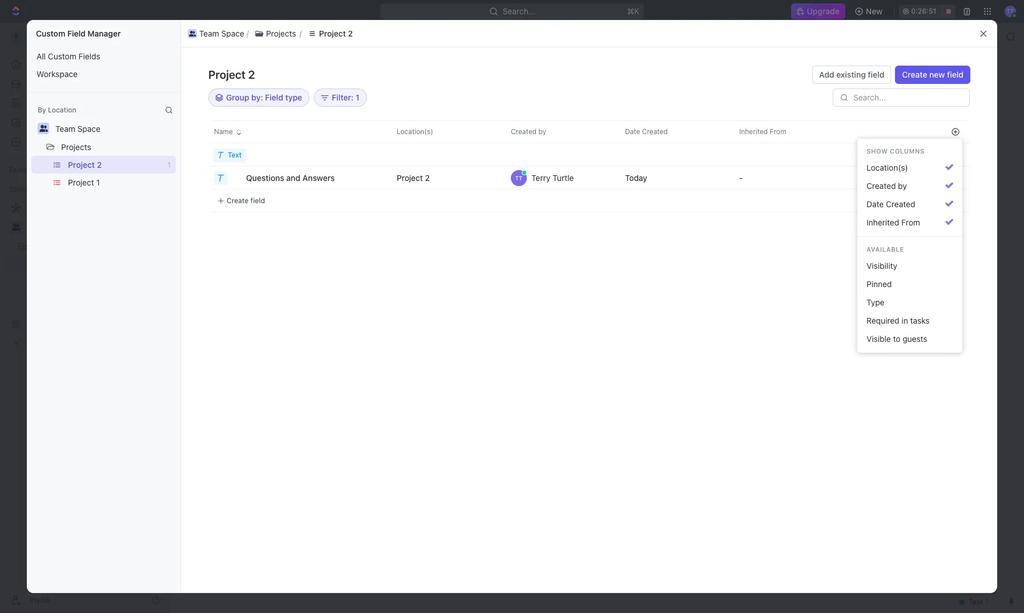Task type: locate. For each thing, give the bounding box(es) containing it.
all
[[37, 51, 46, 61]]

in progress
[[212, 161, 258, 170], [845, 172, 883, 181], [845, 236, 883, 245]]

1 vertical spatial team space link
[[27, 218, 163, 236]]

date inside button
[[867, 199, 884, 209]]

create left 1 button at left top
[[227, 196, 249, 205]]

calendar link
[[289, 102, 325, 118]]

0 vertical spatial answers
[[303, 173, 335, 182]]

team space link
[[178, 30, 240, 43], [27, 218, 163, 236]]

date created
[[625, 127, 668, 136], [867, 199, 916, 209]]

1 vertical spatial progress
[[855, 172, 883, 181]]

add task button down 'name' row at the top left of the page
[[293, 159, 342, 172]]

38 mins up the location(s) button
[[892, 145, 918, 154]]

add task down 'name' row at the top left of the page
[[307, 161, 337, 170]]

1 inside project 1 button
[[96, 178, 100, 187]]

1 vertical spatial from
[[902, 218, 920, 227]]

37 down the show columns
[[892, 172, 900, 181]]

and
[[286, 173, 300, 182], [187, 534, 201, 544]]

2 vertical spatial custom
[[126, 507, 164, 519]]

visible to guests
[[867, 334, 928, 344]]

hide for hide dropdown button
[[889, 105, 907, 115]]

user group image up projects / project 2
[[189, 31, 196, 36]]

add task up customize
[[942, 73, 976, 83]]

task
[[959, 73, 976, 83], [322, 161, 337, 170], [230, 198, 247, 208]]

2 mins from the top
[[902, 145, 918, 154]]

custom fields button
[[126, 500, 618, 527]]

required
[[867, 316, 900, 325]]

to up available
[[859, 218, 867, 227]]

in progress for 2
[[212, 161, 258, 170]]

tree
[[5, 199, 166, 353]]

1 horizontal spatial location(s)
[[867, 163, 908, 172]]

1 vertical spatial create
[[227, 196, 249, 205]]

0 vertical spatial list
[[186, 27, 976, 40]]

0 vertical spatial user group image
[[181, 34, 189, 39]]

customize button
[[912, 102, 971, 118]]

add task
[[942, 73, 976, 83], [307, 161, 337, 170]]

project 1 button
[[63, 174, 176, 191]]

questions down custom fields
[[148, 534, 185, 544]]

press space to select this row. row
[[381, 144, 942, 167], [181, 166, 381, 190], [381, 166, 942, 190], [381, 190, 942, 212]]

date
[[625, 127, 640, 136], [867, 199, 884, 209]]

inherited from down date created button
[[867, 218, 920, 227]]

1 vertical spatial user group image
[[105, 45, 113, 51]]

project
[[319, 28, 346, 38], [315, 31, 342, 41], [218, 43, 244, 53], [198, 68, 249, 87], [208, 68, 246, 81], [68, 160, 95, 170], [68, 178, 94, 187]]

1 vertical spatial questions and answers
[[148, 534, 234, 544]]

pinned
[[867, 279, 892, 289]]

user group image
[[189, 31, 196, 36], [12, 224, 20, 231]]

0 vertical spatial to do
[[857, 218, 878, 227]]

to down "eloisefrancis23@gmail."
[[847, 191, 854, 199]]

37 mins down columns
[[892, 172, 918, 181]]

cell inside questions and answers row group
[[181, 167, 210, 190]]

in progress down show
[[845, 172, 883, 181]]

subtasks button
[[172, 469, 220, 489]]

0 horizontal spatial answers
[[203, 534, 234, 544]]

37 mins down inherited from button
[[892, 236, 918, 245]]

created on nov 17
[[759, 43, 819, 52]]

location(s)
[[397, 127, 433, 136], [867, 163, 908, 172]]

to left visibility
[[847, 255, 854, 263]]

1 vertical spatial custom
[[48, 51, 76, 61]]

add up customize
[[942, 73, 957, 83]]

8686faf0v
[[173, 282, 208, 290]]

38 up the show columns
[[892, 127, 900, 135]]

0 vertical spatial progress
[[221, 161, 258, 170]]

1 vertical spatial projects button
[[56, 138, 96, 156]]

projects button
[[249, 27, 302, 40], [56, 138, 96, 156]]

from inside inherited from button
[[902, 218, 920, 227]]

answers
[[303, 173, 335, 182], [203, 534, 234, 544]]

inherited up available
[[867, 218, 899, 227]]

team space button up projects / project 2
[[186, 27, 247, 40]]

1 changed status from from the top
[[730, 127, 800, 135]]

1 horizontal spatial created by
[[867, 181, 907, 191]]

hide
[[889, 105, 907, 115], [593, 134, 608, 142]]

2 horizontal spatial task
[[959, 73, 976, 83]]

0 vertical spatial user group image
[[189, 31, 196, 36]]

Search... text field
[[854, 93, 963, 102]]

0 vertical spatial changed
[[732, 127, 760, 135]]

and up empty field
[[187, 534, 201, 544]]

fields inside dropdown button
[[166, 507, 195, 519]]

team
[[199, 28, 219, 38], [192, 31, 212, 41], [55, 124, 75, 134], [27, 222, 47, 232]]

37 mins down the location(s) button
[[892, 191, 918, 199]]

1 horizontal spatial user group image
[[181, 34, 189, 39]]

1 vertical spatial by
[[898, 181, 907, 191]]

1 mins from the top
[[902, 127, 918, 135]]

mins up the location(s) button
[[902, 145, 918, 154]]

field right new
[[947, 70, 964, 79]]

fields up 'workspace' button
[[79, 51, 100, 61]]

1 vertical spatial created by
[[867, 181, 907, 191]]

2 38 from the top
[[892, 145, 900, 154]]

1 horizontal spatial date
[[867, 199, 884, 209]]

field inside create field 'button'
[[251, 196, 265, 205]]

changed down eloisefrancis23@gmail. com
[[732, 172, 760, 181]]

from up eloisefrancis23@gmail. com
[[783, 127, 798, 135]]

1 horizontal spatial from
[[902, 218, 920, 227]]

mins down inherited from button
[[902, 236, 918, 245]]

1 vertical spatial 38 mins
[[892, 145, 918, 154]]

38
[[892, 127, 900, 135], [892, 145, 900, 154]]

1 horizontal spatial answers
[[303, 173, 335, 182]]

0 horizontal spatial questions
[[148, 534, 185, 544]]

list containing team space
[[186, 27, 976, 40]]

2 from from the top
[[783, 172, 798, 181]]

list down '⌘k'
[[186, 27, 976, 40]]

mins up pinned button
[[902, 255, 918, 263]]

1 status from the top
[[762, 127, 781, 135]]

4 mins from the top
[[902, 191, 918, 199]]

and down 'name' row at the top left of the page
[[286, 173, 300, 182]]

37 down date created button
[[892, 218, 900, 227]]

changed status from
[[730, 127, 800, 135], [730, 172, 800, 181]]

0 vertical spatial from
[[783, 127, 798, 135]]

status up eloisefrancis23@gmail. com
[[762, 127, 781, 135]]

37
[[892, 172, 900, 181], [892, 191, 900, 199], [892, 218, 900, 227], [892, 236, 900, 245], [892, 255, 900, 263], [892, 282, 900, 291]]

1 horizontal spatial inherited
[[867, 218, 899, 227]]

1 38 from the top
[[892, 127, 900, 135]]

team space
[[199, 28, 244, 38], [192, 31, 237, 41], [55, 124, 100, 134], [27, 222, 72, 232]]

by down the location(s) button
[[898, 181, 907, 191]]

guests
[[903, 334, 928, 344]]

list down the dashboards link
[[27, 156, 180, 191]]

1 horizontal spatial projects link
[[176, 43, 206, 53]]

2 vertical spatial list
[[27, 156, 180, 191]]

date inside row
[[625, 127, 640, 136]]

show columns
[[867, 147, 925, 155]]

list down manager at the top of the page
[[27, 47, 180, 83]]

0 horizontal spatial and
[[187, 534, 201, 544]]

Search tasks... text field
[[882, 130, 996, 147]]

1 horizontal spatial date created
[[867, 199, 916, 209]]

-
[[739, 173, 743, 182]]

0 vertical spatial questions and answers
[[246, 173, 335, 182]]

and inside button
[[286, 173, 300, 182]]

to do up available
[[857, 218, 878, 227]]

progress for 2
[[221, 161, 258, 170]]

fields inside button
[[79, 51, 100, 61]]

created up today
[[642, 127, 668, 136]]

1 horizontal spatial inherited from
[[867, 218, 920, 227]]

from for 38 mins
[[783, 127, 798, 135]]

in progress down text
[[212, 161, 258, 170]]

changed up -
[[732, 127, 760, 135]]

created by down the location(s) button
[[867, 181, 907, 191]]

column header
[[181, 120, 190, 143]]

1 vertical spatial 38
[[892, 145, 900, 154]]

7 mins from the top
[[902, 255, 918, 263]]

progress down text
[[221, 161, 258, 170]]

0 vertical spatial from
[[770, 127, 786, 136]]

mins up columns
[[902, 127, 918, 135]]

add task button
[[935, 69, 983, 87], [293, 159, 342, 172]]

columns
[[890, 147, 925, 155]]

empty
[[159, 564, 183, 574]]

project 1
[[68, 178, 100, 187]]

inherited from button
[[862, 214, 958, 232]]

changed status from up eloisefrancis23@gmail. com
[[730, 127, 800, 135]]

1 horizontal spatial fields
[[166, 507, 195, 519]]

1 vertical spatial location(s)
[[867, 163, 908, 172]]

37 down available
[[892, 255, 900, 263]]

field inside add existing field button
[[868, 70, 885, 79]]

2 37 mins from the top
[[892, 191, 918, 199]]

custom inside dropdown button
[[126, 507, 164, 519]]

field inside empty field 'button'
[[185, 564, 201, 574]]

search
[[843, 105, 870, 115]]

available
[[867, 246, 904, 253]]

0 vertical spatial questions
[[246, 173, 284, 182]]

1 to do from the top
[[857, 218, 878, 227]]

grid containing questions and answers
[[181, 120, 970, 584]]

1 inside 1 button
[[266, 199, 270, 207]]

1 horizontal spatial questions and answers
[[246, 173, 335, 182]]

row group containing terry turtle
[[381, 144, 942, 212]]

1 vertical spatial answers
[[203, 534, 234, 544]]

5 37 mins from the top
[[892, 255, 918, 263]]

4 37 from the top
[[892, 236, 900, 245]]

spaces
[[9, 185, 33, 194]]

created down the location(s) button
[[867, 181, 896, 191]]

0 horizontal spatial inherited from
[[739, 127, 786, 136]]

0 vertical spatial by
[[539, 127, 546, 136]]

tree containing team space
[[5, 199, 166, 353]]

date created right hide button
[[625, 127, 668, 136]]

mins down columns
[[902, 172, 918, 181]]

from down date created button
[[902, 218, 920, 227]]

location
[[48, 106, 76, 114]]

eloisefrancis23@gmail.
[[799, 145, 877, 154]]

date created down created by button on the right of the page
[[867, 199, 916, 209]]

create inside button
[[902, 70, 928, 79]]

do up type
[[869, 282, 878, 291]]

existing
[[837, 70, 866, 79]]

questions and answers up empty field
[[148, 534, 234, 544]]

questions and answers up 1 button at left top
[[246, 173, 335, 182]]

from down the com at top
[[783, 172, 798, 181]]

1 horizontal spatial questions
[[246, 173, 284, 182]]

inherited from up eloisefrancis23@gmail. com
[[739, 127, 786, 136]]

2 changed from the top
[[732, 172, 760, 181]]

1 vertical spatial team space button
[[50, 119, 106, 138]]

mins down the location(s) button
[[902, 191, 918, 199]]

by up terry
[[539, 127, 546, 136]]

row group
[[381, 144, 942, 212], [942, 144, 970, 212]]

progress down show
[[855, 172, 883, 181]]

38 for status
[[892, 127, 900, 135]]

1 horizontal spatial add task
[[942, 73, 976, 83]]

team inside sidebar navigation
[[27, 222, 47, 232]]

hide inside dropdown button
[[889, 105, 907, 115]]

2 vertical spatial task
[[230, 198, 247, 208]]

today
[[625, 173, 647, 182]]

37 mins
[[892, 172, 918, 181], [892, 191, 918, 199], [892, 218, 918, 227], [892, 236, 918, 245], [892, 255, 918, 263], [892, 282, 918, 291]]

type button
[[862, 293, 958, 312]]

1 do from the top
[[869, 218, 878, 227]]

mins up type button
[[902, 282, 918, 291]]

inherited up -
[[739, 127, 768, 136]]

1 vertical spatial from
[[783, 172, 798, 181]]

1 vertical spatial and
[[187, 534, 201, 544]]

created by right the assignees on the top of the page
[[511, 127, 546, 136]]

date down created by button on the right of the page
[[867, 199, 884, 209]]

fields down 'subtasks'
[[166, 507, 195, 519]]

questions and answers inside custom fields element
[[148, 534, 234, 544]]

1 vertical spatial user group image
[[12, 224, 20, 231]]

1 vertical spatial in progress
[[845, 172, 883, 181]]

5 mins from the top
[[902, 218, 918, 227]]

press space to select this row. row containing questions and answers
[[181, 166, 381, 190]]

1 changed from the top
[[732, 127, 760, 135]]

0 horizontal spatial created by
[[511, 127, 546, 136]]

38 mins up columns
[[892, 127, 918, 135]]

dashboards
[[27, 118, 72, 127]]

1 row group from the left
[[381, 144, 942, 212]]

upgrade
[[807, 6, 840, 16]]

0 horizontal spatial date created
[[625, 127, 668, 136]]

changed for 37 mins
[[732, 172, 760, 181]]

0 vertical spatial team space link
[[178, 30, 240, 43]]

1 horizontal spatial user group image
[[189, 31, 196, 36]]

17
[[812, 43, 819, 52]]

questions up 1 button at left top
[[246, 173, 284, 182]]

type
[[867, 297, 885, 307]]

press space to select this row. row inside questions and answers row group
[[181, 166, 381, 190]]

0 vertical spatial 38
[[892, 127, 900, 135]]

sidebar navigation
[[0, 23, 171, 613]]

0 vertical spatial in progress
[[212, 161, 258, 170]]

custom for custom fields
[[126, 507, 164, 519]]

37 down the location(s) button
[[892, 191, 900, 199]]

project 2 link
[[301, 30, 352, 43], [218, 43, 251, 53]]

1 vertical spatial date
[[867, 199, 884, 209]]

row
[[381, 120, 942, 143]]

all custom fields
[[37, 51, 100, 61]]

mins down date created button
[[902, 218, 918, 227]]

1 horizontal spatial create
[[902, 70, 928, 79]]

0 horizontal spatial user group image
[[12, 224, 20, 231]]

1 vertical spatial to do
[[857, 282, 878, 291]]

new
[[930, 70, 945, 79]]

1 vertical spatial inherited
[[867, 218, 899, 227]]

6 37 mins from the top
[[892, 282, 918, 291]]

do up available
[[869, 218, 878, 227]]

create left new
[[902, 70, 928, 79]]

cell
[[381, 144, 495, 167], [495, 144, 609, 167], [609, 144, 723, 167], [723, 144, 838, 167], [838, 144, 942, 167], [942, 144, 970, 167], [181, 167, 210, 190], [838, 167, 942, 190], [381, 190, 495, 212], [495, 190, 609, 212], [609, 190, 723, 212], [723, 190, 838, 212], [838, 190, 942, 212], [942, 190, 970, 212]]

0 horizontal spatial by
[[539, 127, 546, 136]]

2 row group from the left
[[942, 144, 970, 212]]

from up eloisefrancis23@gmail. com
[[770, 127, 786, 136]]

create
[[902, 70, 928, 79], [227, 196, 249, 205]]

status
[[762, 127, 781, 135], [762, 172, 781, 181]]

field right existing
[[868, 70, 885, 79]]

37 right pinned
[[892, 282, 900, 291]]

field right empty
[[185, 564, 201, 574]]

inherited from
[[739, 127, 786, 136], [867, 218, 920, 227]]

1 horizontal spatial task
[[322, 161, 337, 170]]

0 vertical spatial changed status from
[[730, 127, 800, 135]]

in progress up available
[[845, 236, 883, 245]]

docs
[[27, 98, 46, 108]]

inbox
[[27, 79, 47, 89]]

3 mins from the top
[[902, 172, 918, 181]]

user group image down manager at the top of the page
[[105, 45, 113, 51]]

38 right show
[[892, 145, 900, 154]]

hide inside button
[[593, 134, 608, 142]]

0 horizontal spatial task
[[230, 198, 247, 208]]

1 vertical spatial date created
[[867, 199, 916, 209]]

space
[[221, 28, 244, 38], [214, 31, 237, 41], [77, 124, 100, 134], [49, 222, 72, 232]]

37 mins down available
[[892, 255, 918, 263]]

0 vertical spatial create
[[902, 70, 928, 79]]

changed status from down eloisefrancis23@gmail. com
[[730, 172, 800, 181]]

status right -
[[762, 172, 781, 181]]

0 horizontal spatial projects button
[[56, 138, 96, 156]]

description
[[166, 432, 207, 442]]

0 vertical spatial status
[[762, 127, 781, 135]]

progress up available
[[855, 236, 883, 245]]

0 vertical spatial custom
[[36, 29, 65, 38]]

1 horizontal spatial hide
[[889, 105, 907, 115]]

grid
[[181, 120, 970, 584]]

0 vertical spatial task
[[959, 73, 976, 83]]

0 horizontal spatial projects link
[[34, 238, 134, 256]]

0 horizontal spatial questions and answers
[[148, 534, 234, 544]]

1 vertical spatial changed status from
[[730, 172, 800, 181]]

5 37 from the top
[[892, 255, 900, 263]]

38 mins for status
[[892, 127, 918, 135]]

list
[[186, 27, 976, 40], [27, 47, 180, 83], [27, 156, 180, 191]]

visible to guests button
[[862, 330, 958, 348]]

add task button up customize
[[935, 69, 983, 87]]

date right hide button
[[625, 127, 640, 136]]

2 38 mins from the top
[[892, 145, 918, 154]]

1 vertical spatial add task
[[307, 161, 337, 170]]

list containing project 2
[[27, 156, 180, 191]]

created by button
[[862, 177, 958, 195]]

user group image down spaces at the left top of the page
[[12, 224, 20, 231]]

create inside 'button'
[[227, 196, 249, 205]]

1
[[167, 160, 171, 169], [96, 178, 100, 187], [250, 198, 253, 208], [266, 199, 270, 207]]

1 vertical spatial fields
[[166, 507, 195, 519]]

37 mins up type button
[[892, 282, 918, 291]]

2 changed status from from the top
[[730, 172, 800, 181]]

project inside button
[[68, 178, 94, 187]]

changed for 38 mins
[[732, 127, 760, 135]]

to do up type
[[857, 282, 878, 291]]

visibility button
[[862, 257, 958, 275]]

0 horizontal spatial team space link
[[27, 218, 163, 236]]

projects inside sidebar navigation
[[34, 242, 64, 251]]

3 37 mins from the top
[[892, 218, 918, 227]]

team space button down location
[[50, 119, 106, 138]]

to right visible
[[893, 334, 901, 344]]

terry
[[532, 173, 551, 182]]

by inside row
[[539, 127, 546, 136]]

from
[[783, 127, 798, 135], [783, 172, 798, 181]]

user group image up projects / project 2
[[181, 34, 189, 39]]

changed status from for 38 mins
[[730, 127, 800, 135]]

37 up available
[[892, 236, 900, 245]]

custom for custom field manager
[[36, 29, 65, 38]]

custom
[[36, 29, 65, 38], [48, 51, 76, 61], [126, 507, 164, 519]]

0 vertical spatial and
[[286, 173, 300, 182]]

1 vertical spatial status
[[762, 172, 781, 181]]

1 38 mins from the top
[[892, 127, 918, 135]]

0 horizontal spatial add task
[[307, 161, 337, 170]]

0 vertical spatial do
[[869, 218, 878, 227]]

1 from from the top
[[783, 127, 798, 135]]

field down questions and answers button
[[251, 196, 265, 205]]

37 mins down date created button
[[892, 218, 918, 227]]

2 to do from the top
[[857, 282, 878, 291]]

1 horizontal spatial /
[[242, 31, 244, 41]]

2 status from the top
[[762, 172, 781, 181]]

0 vertical spatial created by
[[511, 127, 546, 136]]

project 2
[[319, 28, 353, 38], [315, 31, 349, 41], [198, 68, 266, 87], [208, 68, 255, 81], [68, 160, 102, 170]]

by
[[539, 127, 546, 136], [898, 181, 907, 191]]

tasks
[[910, 316, 930, 325]]

1 horizontal spatial team space link
[[178, 30, 240, 43]]

add
[[819, 70, 835, 79], [942, 73, 957, 83], [307, 161, 320, 170], [149, 432, 163, 442]]

user group image
[[181, 34, 189, 39], [105, 45, 113, 51]]



Task type: describe. For each thing, give the bounding box(es) containing it.
questions and answers inside button
[[246, 173, 335, 182]]

1 37 mins from the top
[[892, 172, 918, 181]]

name
[[214, 127, 233, 136]]

nov
[[797, 43, 810, 52]]

name row
[[181, 120, 381, 143]]

by inside button
[[898, 181, 907, 191]]

on
[[787, 43, 795, 52]]

2 vertical spatial in progress
[[845, 236, 883, 245]]

team space inside sidebar navigation
[[27, 222, 72, 232]]

6 mins from the top
[[902, 236, 918, 245]]

custom field manager
[[36, 29, 121, 38]]

invite
[[30, 595, 50, 604]]

8 mins from the top
[[902, 282, 918, 291]]

0 horizontal spatial project 2 link
[[218, 43, 251, 53]]

to inside button
[[893, 334, 901, 344]]

home link
[[5, 55, 166, 74]]

1 vertical spatial add task button
[[293, 159, 342, 172]]

0 vertical spatial location(s)
[[397, 127, 433, 136]]

to up type
[[859, 282, 867, 291]]

share button
[[823, 39, 859, 57]]

2 horizontal spatial /
[[296, 31, 298, 41]]

1 vertical spatial task
[[322, 161, 337, 170]]

hide button
[[588, 131, 612, 145]]

create for create field
[[227, 196, 249, 205]]

list
[[256, 105, 270, 115]]

custom fields element
[[126, 527, 618, 579]]

from for 37 mins
[[783, 172, 798, 181]]

new
[[866, 6, 883, 16]]

space inside sidebar navigation
[[49, 222, 72, 232]]

1 horizontal spatial project 2 link
[[301, 30, 352, 43]]

2 horizontal spatial projects link
[[247, 30, 294, 43]]

add description button
[[130, 428, 614, 447]]

2 37 from the top
[[892, 191, 900, 199]]

inherited inside button
[[867, 218, 899, 227]]

created down created by button on the right of the page
[[886, 199, 916, 209]]

empty field
[[159, 564, 201, 574]]

calendar
[[291, 105, 325, 115]]

by
[[38, 106, 46, 114]]

eloisefrancis23@gmail. com
[[718, 145, 877, 163]]

custom inside button
[[48, 51, 76, 61]]

subtasks
[[176, 474, 215, 484]]

create new field
[[902, 70, 964, 79]]

0 horizontal spatial user group image
[[105, 45, 113, 51]]

projects / project 2
[[176, 43, 251, 53]]

add left existing
[[819, 70, 835, 79]]

team space link inside tree
[[27, 218, 163, 236]]

questions and answers button
[[245, 169, 342, 187]]

questions inside questions and answers button
[[246, 173, 284, 182]]

0 vertical spatial inherited from
[[739, 127, 786, 136]]

add existing field
[[819, 70, 885, 79]]

text button
[[213, 148, 246, 162]]

terry turtle
[[532, 173, 574, 182]]

favorites button
[[5, 163, 44, 177]]

row containing location(s)
[[381, 120, 942, 143]]

location(s) inside button
[[867, 163, 908, 172]]

field
[[67, 29, 85, 38]]

in progress for 37 mins
[[845, 172, 883, 181]]

user group image inside sidebar navigation
[[12, 224, 20, 231]]

tree inside sidebar navigation
[[5, 199, 166, 353]]

create field
[[227, 196, 265, 205]]

customize
[[927, 105, 967, 115]]

search...
[[503, 6, 535, 16]]

tt
[[515, 174, 523, 181]]

table link
[[344, 102, 367, 118]]

0 vertical spatial add task
[[942, 73, 976, 83]]

com
[[718, 145, 877, 163]]

share
[[830, 43, 852, 53]]

1 horizontal spatial projects button
[[249, 27, 302, 40]]

create for create new field
[[902, 70, 928, 79]]

press space to select this row. row containing terry turtle
[[381, 166, 942, 190]]

add down 'name' row at the top left of the page
[[307, 161, 320, 170]]

assignees
[[476, 134, 510, 142]]

questions and answers row group
[[181, 144, 409, 212]]

dashboards link
[[5, 114, 166, 132]]

custom fields
[[126, 507, 195, 519]]

created by inside created by button
[[867, 181, 907, 191]]

list containing all custom fields
[[27, 47, 180, 83]]

status for 37 mins
[[762, 172, 781, 181]]

changed status from for 37 mins
[[730, 172, 800, 181]]

inbox link
[[5, 75, 166, 93]]

38 for com
[[892, 145, 900, 154]]

text
[[228, 150, 242, 159]]

upgrade link
[[791, 3, 846, 19]]

add existing field button
[[813, 66, 892, 84]]

hide for hide button
[[593, 134, 608, 142]]

status for 38 mins
[[762, 127, 781, 135]]

add description
[[149, 432, 207, 442]]

Edit task name text field
[[126, 303, 618, 325]]

38 mins for com
[[892, 145, 918, 154]]

0 horizontal spatial /
[[211, 43, 213, 53]]

search button
[[829, 102, 873, 118]]

visibility
[[867, 261, 898, 271]]

all custom fields button
[[31, 47, 176, 65]]

0 vertical spatial add task button
[[935, 69, 983, 87]]

0 vertical spatial team space button
[[186, 27, 247, 40]]

project inside button
[[319, 28, 346, 38]]

favorites
[[9, 166, 39, 174]]

8686faf0v button
[[168, 279, 213, 293]]

progress for 37 mins
[[855, 172, 883, 181]]

0 vertical spatial inherited
[[739, 127, 768, 136]]

date created button
[[862, 195, 958, 214]]

by location
[[38, 106, 76, 114]]

field inside create new field button
[[947, 70, 964, 79]]

inherited from inside button
[[867, 218, 920, 227]]

create field button
[[213, 194, 270, 208]]

required in tasks button
[[862, 312, 958, 330]]

project 2 button
[[302, 27, 359, 40]]

board
[[213, 105, 235, 115]]

created right the assignees on the top of the page
[[511, 127, 537, 136]]

workspace
[[37, 69, 78, 79]]

answers inside button
[[303, 173, 335, 182]]

create new field button
[[896, 66, 971, 84]]

required in tasks
[[867, 316, 930, 325]]

1 37 from the top
[[892, 172, 900, 181]]

home
[[27, 59, 49, 69]]

2 vertical spatial progress
[[855, 236, 883, 245]]

1 button
[[256, 198, 271, 209]]

visible
[[867, 334, 891, 344]]

task 1
[[230, 198, 253, 208]]

board link
[[211, 102, 235, 118]]

manager
[[88, 29, 121, 38]]

answers inside custom fields element
[[203, 534, 234, 544]]

pinned button
[[862, 275, 958, 293]]

project 2 inside button
[[319, 28, 353, 38]]

new button
[[850, 2, 890, 21]]

questions inside custom fields element
[[148, 534, 185, 544]]

turtle
[[553, 173, 574, 182]]

date created inside date created button
[[867, 199, 916, 209]]

in inside button
[[902, 316, 908, 325]]

0 vertical spatial date created
[[625, 127, 668, 136]]

2 do from the top
[[869, 282, 878, 291]]

table
[[346, 105, 367, 115]]

task sidebar content section
[[694, 62, 934, 585]]

created left on
[[759, 43, 785, 52]]

created by inside row
[[511, 127, 546, 136]]

3 37 from the top
[[892, 218, 900, 227]]

and inside custom fields element
[[187, 534, 201, 544]]

empty field button
[[126, 560, 208, 579]]

assignees button
[[462, 131, 515, 145]]

2 inside project 2 button
[[348, 28, 353, 38]]

task sidebar navigation tab list
[[939, 69, 964, 136]]

0:26:51
[[911, 7, 937, 15]]

0 horizontal spatial team space button
[[50, 119, 106, 138]]

4 37 mins from the top
[[892, 236, 918, 245]]

docs link
[[5, 94, 166, 112]]

location(s) button
[[862, 159, 958, 177]]

workspace button
[[31, 65, 176, 83]]

6 37 from the top
[[892, 282, 900, 291]]

⌘k
[[627, 6, 640, 16]]

add left the description
[[149, 432, 163, 442]]



Task type: vqa. For each thing, say whether or not it's contained in the screenshot.
in
yes



